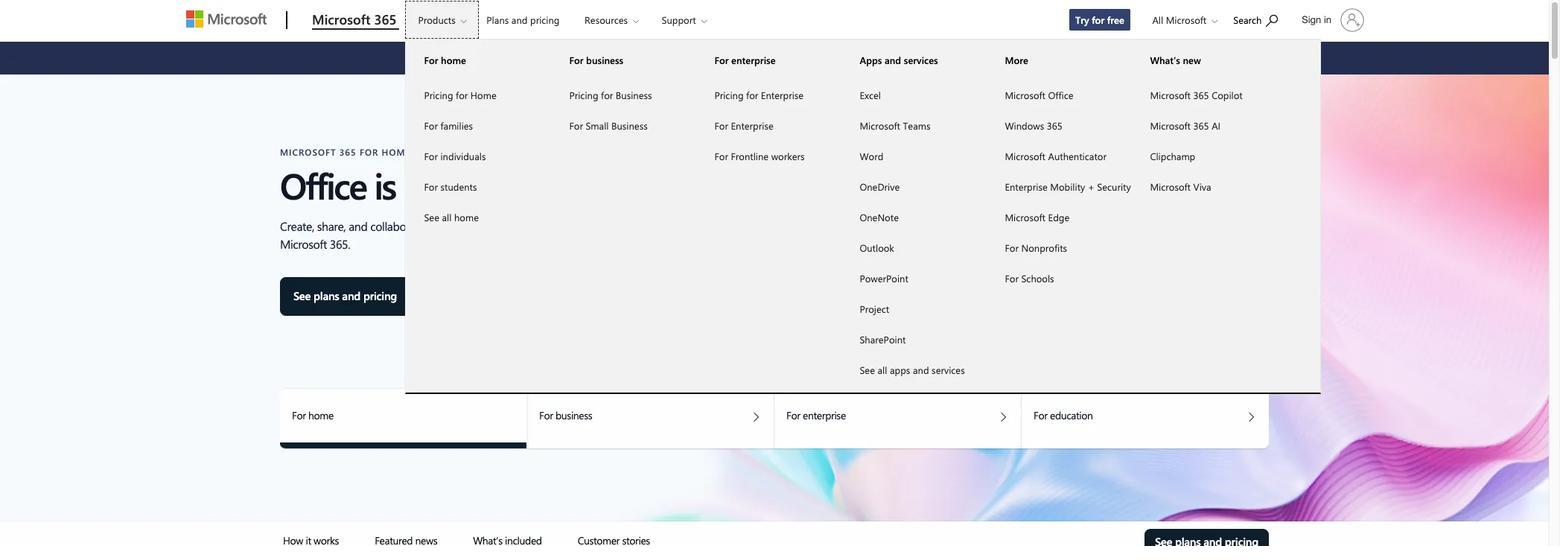 Task type: vqa. For each thing, say whether or not it's contained in the screenshot.
MICROSOFT 365 AI
yes



Task type: describe. For each thing, give the bounding box(es) containing it.
search button
[[1227, 2, 1285, 36]]

windows
[[1005, 119, 1045, 132]]

365 down for small business link
[[623, 161, 678, 209]]

365 for microsoft 365
[[374, 10, 397, 28]]

excel
[[860, 89, 881, 101]]

nonprofits
[[1022, 241, 1068, 254]]

microsoft teams
[[860, 119, 931, 132]]

microsoft for microsoft 365 ai
[[1151, 119, 1191, 132]]

home
[[471, 89, 497, 101]]

viva
[[1194, 180, 1212, 193]]

new
[[1184, 54, 1202, 66]]

all
[[1153, 13, 1164, 26]]

all microsoft
[[1153, 13, 1207, 26]]

for home
[[424, 54, 466, 66]]

for for for students
[[424, 180, 438, 193]]

windows 365 link
[[988, 110, 1133, 141]]

for enterprise link
[[697, 110, 842, 141]]

and inside apps and services 'heading'
[[885, 54, 902, 66]]

sign
[[1303, 14, 1322, 25]]

1 vertical spatial home
[[454, 211, 479, 224]]

workers
[[772, 150, 805, 162]]

see for see plans and pricing
[[294, 288, 311, 303]]

clipchamp link
[[1133, 141, 1278, 171]]

microsoft for microsoft authenticator
[[1005, 150, 1046, 162]]

resources button
[[572, 1, 651, 39]]

enterprise mobility + security link
[[988, 171, 1133, 202]]

for nonprofits link
[[988, 232, 1133, 263]]

microsoft authenticator
[[1005, 150, 1107, 162]]

microsoft for microsoft 365 copilot
[[1151, 89, 1191, 101]]

pricing for enterprise link
[[697, 80, 842, 110]]

all for home
[[442, 211, 452, 224]]

microsoft for microsoft teams
[[860, 119, 901, 132]]

business
[[586, 54, 624, 66]]

for students
[[424, 180, 477, 193]]

for business heading
[[552, 40, 697, 80]]

is
[[374, 161, 396, 209]]

microsoft 365 link
[[305, 1, 404, 41]]

0 vertical spatial enterprise
[[761, 89, 804, 101]]

clipchamp
[[1151, 150, 1196, 162]]

enterprise mobility + security
[[1005, 180, 1132, 193]]

schools
[[1022, 272, 1055, 285]]

for for for enterprise
[[715, 119, 729, 132]]

mobility
[[1051, 180, 1086, 193]]

try
[[1076, 13, 1090, 26]]

what's new heading
[[1133, 40, 1278, 80]]

for frontline workers link
[[697, 141, 842, 171]]

microsoft for microsoft 365
[[312, 10, 371, 28]]

365 for windows 365
[[1047, 119, 1063, 132]]

powerpoint link
[[842, 263, 988, 294]]

register now
[[878, 51, 942, 66]]

for enterprise element
[[697, 79, 842, 171]]

try for free
[[1076, 13, 1125, 26]]

apps
[[890, 364, 911, 376]]

for enterprise
[[715, 54, 776, 66]]

plans
[[487, 13, 509, 26]]

for business element
[[552, 79, 697, 141]]

more element
[[988, 79, 1133, 294]]

plans and pricing
[[487, 13, 560, 26]]

pricing for business
[[570, 89, 652, 101]]

students
[[441, 180, 477, 193]]

see all apps and services link
[[842, 355, 988, 385]]

for for for home
[[424, 54, 439, 66]]

microsoft for microsoft office
[[1005, 89, 1046, 101]]

word
[[860, 150, 884, 162]]

more
[[1005, 54, 1029, 66]]

for for for schools
[[1005, 272, 1019, 285]]

for small business link
[[552, 110, 697, 141]]

microsoft 365 ai
[[1151, 119, 1221, 132]]

for nonprofits
[[1005, 241, 1068, 254]]

microsoft viva link
[[1133, 171, 1278, 202]]

and inside see plans and pricing button
[[342, 288, 361, 303]]

for for for enterprise
[[715, 54, 729, 66]]

windows 365
[[1005, 119, 1063, 132]]

for students link
[[406, 171, 552, 202]]

excel link
[[842, 80, 988, 110]]

project link
[[842, 294, 988, 324]]

teams
[[903, 119, 931, 132]]

and inside plans and pricing link
[[512, 13, 528, 26]]

pricing for home link
[[406, 80, 552, 110]]

small
[[586, 119, 609, 132]]

see plans and pricing
[[294, 288, 397, 303]]

for for for individuals
[[424, 150, 438, 162]]

365 for microsoft 365 ai
[[1194, 119, 1210, 132]]

support button
[[649, 1, 719, 39]]

see for see all home
[[424, 211, 440, 224]]

for for for small business
[[570, 119, 583, 132]]

for families link
[[406, 110, 552, 141]]

onenote link
[[842, 202, 988, 232]]

enterprise
[[732, 54, 776, 66]]

register
[[878, 51, 918, 66]]

see all home
[[424, 211, 479, 224]]

see plans and pricing button
[[280, 277, 411, 316]]

for families
[[424, 119, 473, 132]]

+
[[1088, 180, 1095, 193]]



Task type: locate. For each thing, give the bounding box(es) containing it.
0 vertical spatial home
[[441, 54, 466, 66]]

0 vertical spatial now
[[921, 51, 942, 66]]

families
[[441, 119, 473, 132]]

for home element
[[406, 79, 552, 232]]

for for free
[[1092, 13, 1105, 26]]

1 horizontal spatial all
[[878, 364, 888, 376]]

1 vertical spatial see
[[294, 288, 311, 303]]

for for for nonprofits
[[1005, 241, 1019, 254]]

microsoft inside microsoft office link
[[1005, 89, 1046, 101]]

for for business
[[601, 89, 613, 101]]

1 horizontal spatial pricing
[[570, 89, 599, 101]]

see inside button
[[294, 288, 311, 303]]

apps and services heading
[[842, 40, 988, 80]]

pricing for home
[[424, 89, 497, 101]]

365 inside more 'element'
[[1047, 119, 1063, 132]]

pricing inside for enterprise element
[[715, 89, 744, 101]]

pricing inside button
[[364, 288, 397, 303]]

0 vertical spatial pricing
[[531, 13, 560, 26]]

0 vertical spatial see
[[424, 211, 440, 224]]

try for free link
[[1069, 8, 1132, 31]]

pricing up small
[[570, 89, 599, 101]]

365 for microsoft 365 copilot
[[1194, 89, 1210, 101]]

microsoft office link
[[988, 80, 1133, 110]]

all for apps
[[878, 364, 888, 376]]

individuals
[[441, 150, 486, 162]]

for left business
[[570, 54, 584, 66]]

what's new element
[[1133, 79, 1278, 202]]

1 vertical spatial now
[[404, 161, 467, 209]]

see left the apps
[[860, 364, 875, 376]]

for for for business
[[570, 54, 584, 66]]

1 vertical spatial all
[[878, 364, 888, 376]]

now up the see all home
[[404, 161, 467, 209]]

search
[[1234, 13, 1263, 26]]

for right try
[[1092, 13, 1105, 26]]

for enterprise
[[715, 119, 774, 132]]

now right 'register'
[[921, 51, 942, 66]]

support
[[662, 13, 696, 26]]

see inside for home element
[[424, 211, 440, 224]]

365 left ai
[[1194, 119, 1210, 132]]

365 left products
[[374, 10, 397, 28]]

for
[[424, 54, 439, 66], [570, 54, 584, 66], [715, 54, 729, 66], [424, 119, 438, 132], [570, 119, 583, 132], [715, 119, 729, 132], [424, 150, 438, 162], [715, 150, 729, 162], [424, 180, 438, 193], [1005, 241, 1019, 254], [1005, 272, 1019, 285]]

microsoft for microsoft edge
[[1005, 211, 1046, 224]]

see
[[424, 211, 440, 224], [294, 288, 311, 303], [860, 364, 875, 376]]

alert
[[556, 49, 878, 67]]

0 horizontal spatial now
[[404, 161, 467, 209]]

microsoft for microsoft viva
[[1151, 180, 1191, 193]]

outlook link
[[842, 232, 988, 263]]

products
[[418, 13, 456, 26]]

microsoft inside microsoft 365 link
[[312, 10, 371, 28]]

for up for small business on the left
[[601, 89, 613, 101]]

edge
[[1049, 211, 1070, 224]]

and
[[512, 13, 528, 26], [885, 54, 902, 66], [342, 288, 361, 303], [913, 364, 930, 376]]

sign in link
[[1294, 2, 1371, 38]]

pricing up 'for enterprise'
[[715, 89, 744, 101]]

365 left copilot
[[1194, 89, 1210, 101]]

services inside 'heading'
[[904, 54, 939, 66]]

in page navigation element
[[203, 522, 1347, 546]]

all left the apps
[[878, 364, 888, 376]]

1 vertical spatial business
[[612, 119, 648, 132]]

enterprise up microsoft edge
[[1005, 180, 1048, 193]]

for left families
[[424, 119, 438, 132]]

services
[[904, 54, 939, 66], [932, 364, 965, 376]]

0 horizontal spatial pricing
[[424, 89, 453, 101]]

enterprise up "for enterprise" link
[[761, 89, 804, 101]]

ai
[[1212, 119, 1221, 132]]

for frontline workers
[[715, 150, 805, 162]]

copilot
[[1212, 89, 1243, 101]]

microsoft inside all microsoft dropdown button
[[1167, 13, 1207, 26]]

for home heading
[[406, 40, 552, 80]]

microsoft image
[[186, 10, 267, 28]]

2 horizontal spatial see
[[860, 364, 875, 376]]

onedrive link
[[842, 171, 988, 202]]

for left enterprise
[[715, 54, 729, 66]]

0 horizontal spatial all
[[442, 211, 452, 224]]

pricing for pricing for home
[[424, 89, 453, 101]]

business up for small business link
[[616, 89, 652, 101]]

for inside heading
[[570, 54, 584, 66]]

pricing up the for families
[[424, 89, 453, 101]]

microsoft inside the 'microsoft authenticator' link
[[1005, 150, 1046, 162]]

free
[[1108, 13, 1125, 26]]

pricing inside for home element
[[424, 89, 453, 101]]

office up windows 365 link
[[1049, 89, 1074, 101]]

2 horizontal spatial pricing
[[715, 89, 744, 101]]

for down products
[[424, 54, 439, 66]]

0 horizontal spatial pricing
[[364, 288, 397, 303]]

all inside apps and services element
[[878, 364, 888, 376]]

for left home
[[456, 89, 468, 101]]

sharepoint link
[[842, 324, 988, 355]]

frontline
[[731, 150, 769, 162]]

what's
[[1151, 54, 1181, 66]]

security
[[1098, 180, 1132, 193]]

0 vertical spatial services
[[904, 54, 939, 66]]

home down students
[[454, 211, 479, 224]]

for small business
[[570, 119, 648, 132]]

business for pricing for business
[[616, 89, 652, 101]]

for left schools
[[1005, 272, 1019, 285]]

0 vertical spatial business
[[616, 89, 652, 101]]

see down for students
[[424, 211, 440, 224]]

resources
[[585, 13, 628, 26]]

products button
[[406, 1, 479, 39]]

1 vertical spatial office
[[280, 161, 366, 209]]

microsoft office
[[1005, 89, 1074, 101]]

home
[[441, 54, 466, 66], [454, 211, 479, 224]]

1 horizontal spatial office
[[1049, 89, 1074, 101]]

see all home link
[[406, 202, 552, 232]]

2 vertical spatial enterprise
[[1005, 180, 1048, 193]]

for schools link
[[988, 263, 1133, 294]]

now
[[921, 51, 942, 66], [404, 161, 467, 209]]

more heading
[[988, 40, 1133, 80]]

1 vertical spatial enterprise
[[731, 119, 774, 132]]

enterprise inside more 'element'
[[1005, 180, 1048, 193]]

2 vertical spatial see
[[860, 364, 875, 376]]

microsoft inside microsoft viva link
[[1151, 180, 1191, 193]]

outlook
[[860, 241, 895, 254]]

all microsoft button
[[1141, 1, 1226, 39]]

0 vertical spatial all
[[442, 211, 452, 224]]

for individuals
[[424, 150, 486, 162]]

Search search field
[[1227, 2, 1294, 36]]

microsoft 365
[[312, 10, 397, 28]]

apps
[[860, 54, 883, 66]]

pricing for enterprise
[[715, 89, 804, 101]]

pricing for pricing for enterprise
[[715, 89, 744, 101]]

for left small
[[570, 119, 583, 132]]

and inside 'see all apps and services' link
[[913, 364, 930, 376]]

365
[[374, 10, 397, 28], [1194, 89, 1210, 101], [1047, 119, 1063, 132], [1194, 119, 1210, 132], [623, 161, 678, 209]]

microsoft 365 copilot link
[[1133, 80, 1278, 110]]

microsoft inside microsoft edge "link"
[[1005, 211, 1046, 224]]

microsoft edge
[[1005, 211, 1070, 224]]

for for home
[[456, 89, 468, 101]]

for enterprise heading
[[697, 40, 842, 80]]

1 horizontal spatial see
[[424, 211, 440, 224]]

see left plans
[[294, 288, 311, 303]]

office inside more 'element'
[[1049, 89, 1074, 101]]

microsoft
[[312, 10, 371, 28], [1167, 13, 1207, 26], [1005, 89, 1046, 101], [1151, 89, 1191, 101], [860, 119, 901, 132], [1151, 119, 1191, 132], [1005, 150, 1046, 162], [475, 161, 615, 209], [1151, 180, 1191, 193], [1005, 211, 1046, 224]]

microsoft viva
[[1151, 180, 1212, 193]]

for left students
[[424, 180, 438, 193]]

home up pricing for home at the left of the page
[[441, 54, 466, 66]]

for down pricing for enterprise
[[715, 119, 729, 132]]

business for for small business
[[612, 119, 648, 132]]

1 vertical spatial pricing
[[364, 288, 397, 303]]

sign in
[[1303, 14, 1332, 25]]

microsoft inside microsoft teams link
[[860, 119, 901, 132]]

pricing for business link
[[552, 80, 697, 110]]

pricing inside for business element
[[570, 89, 599, 101]]

business down pricing for business link
[[612, 119, 648, 132]]

apps and services element
[[842, 79, 988, 385]]

plans and pricing link
[[480, 1, 567, 37]]

for schools
[[1005, 272, 1055, 285]]

for for for families
[[424, 119, 438, 132]]

3 pricing from the left
[[715, 89, 744, 101]]

pricing
[[531, 13, 560, 26], [364, 288, 397, 303]]

all inside for home element
[[442, 211, 452, 224]]

microsoft inside microsoft 365 ai link
[[1151, 119, 1191, 132]]

all down for students
[[442, 211, 452, 224]]

enterprise up frontline
[[731, 119, 774, 132]]

1 pricing from the left
[[424, 89, 453, 101]]

for for for frontline workers
[[715, 150, 729, 162]]

for individuals link
[[406, 141, 552, 171]]

pricing for pricing for business
[[570, 89, 599, 101]]

0 horizontal spatial see
[[294, 288, 311, 303]]

see for see all apps and services
[[860, 364, 875, 376]]

sharepoint
[[860, 333, 906, 346]]

what's new
[[1151, 54, 1202, 66]]

for left the individuals
[[424, 150, 438, 162]]

powerpoint
[[860, 272, 909, 285]]

authenticator
[[1049, 150, 1107, 162]]

1 vertical spatial services
[[932, 364, 965, 376]]

onenote
[[860, 211, 899, 224]]

project
[[860, 303, 890, 315]]

for left frontline
[[715, 150, 729, 162]]

for left nonprofits
[[1005, 241, 1019, 254]]

microsoft 365 copilot
[[1151, 89, 1243, 101]]

enterprise
[[761, 89, 804, 101], [731, 119, 774, 132], [1005, 180, 1048, 193]]

for up 'for enterprise'
[[747, 89, 759, 101]]

1 horizontal spatial pricing
[[531, 13, 560, 26]]

for for enterprise
[[747, 89, 759, 101]]

2 pricing from the left
[[570, 89, 599, 101]]

0 vertical spatial office
[[1049, 89, 1074, 101]]

see all apps and services
[[860, 364, 965, 376]]

for business
[[570, 54, 624, 66]]

plans
[[314, 288, 339, 303]]

office left is
[[280, 161, 366, 209]]

apps and services
[[860, 54, 939, 66]]

office
[[1049, 89, 1074, 101], [280, 161, 366, 209]]

microsoft 365 ai link
[[1133, 110, 1278, 141]]

1 horizontal spatial now
[[921, 51, 942, 66]]

word link
[[842, 141, 988, 171]]

365 right "windows"
[[1047, 119, 1063, 132]]

see inside apps and services element
[[860, 364, 875, 376]]

0 horizontal spatial office
[[280, 161, 366, 209]]

home inside heading
[[441, 54, 466, 66]]



